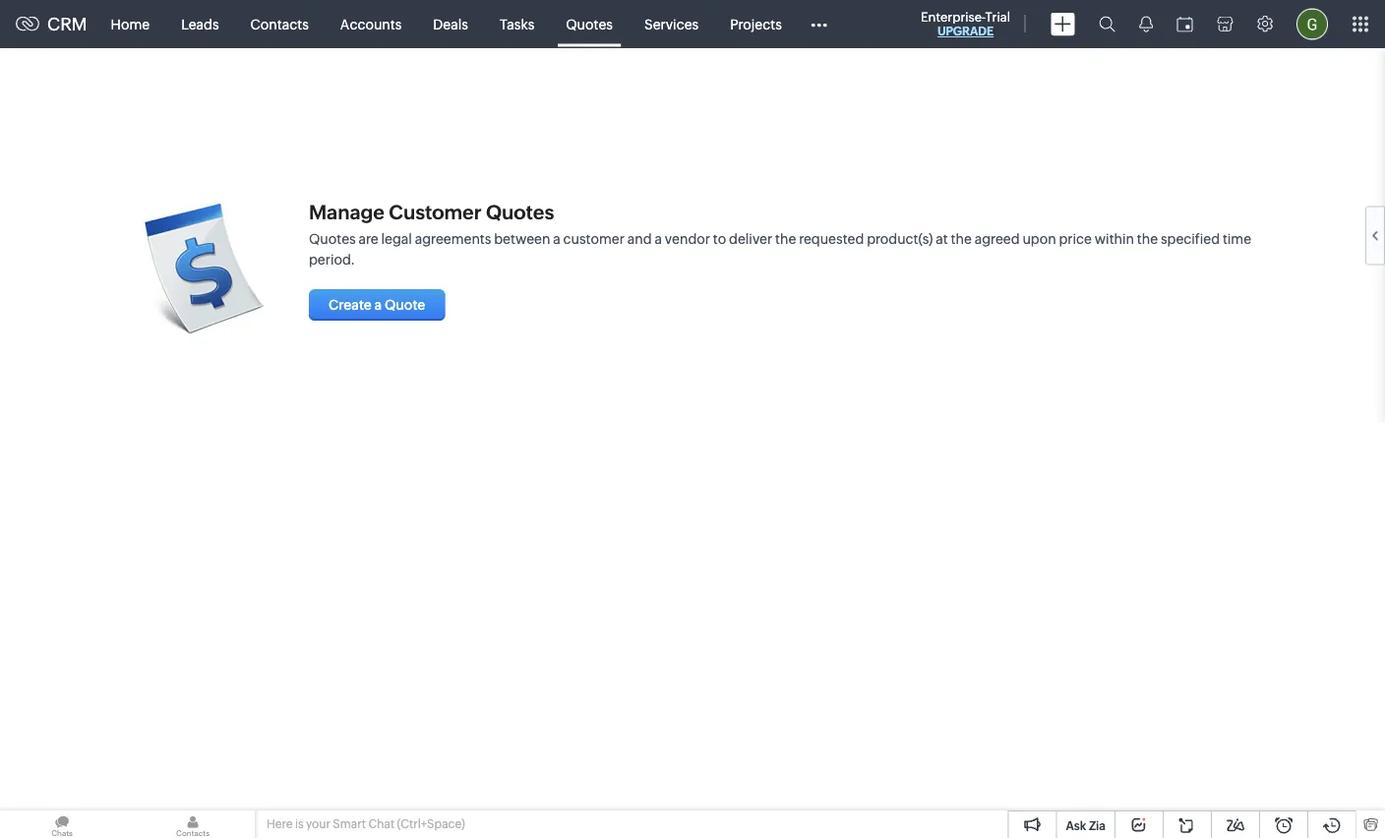 Task type: vqa. For each thing, say whether or not it's contained in the screenshot.
'party'
no



Task type: locate. For each thing, give the bounding box(es) containing it.
specified
[[1161, 231, 1220, 246]]

legal
[[381, 231, 412, 246]]

price
[[1059, 231, 1092, 246]]

quotes up between
[[486, 201, 554, 223]]

upgrade
[[937, 25, 994, 38]]

leads
[[181, 16, 219, 32]]

between
[[494, 231, 550, 246]]

a
[[553, 231, 561, 246], [655, 231, 662, 246], [374, 297, 382, 313]]

chats image
[[0, 811, 124, 838]]

2 horizontal spatial the
[[1137, 231, 1158, 246]]

is
[[295, 818, 304, 831]]

enterprise-trial upgrade
[[921, 9, 1010, 38]]

tasks
[[500, 16, 534, 32]]

agreed
[[975, 231, 1020, 246]]

search element
[[1087, 0, 1127, 48]]

quotes
[[566, 16, 613, 32], [486, 201, 554, 223], [309, 231, 356, 246]]

1 horizontal spatial the
[[951, 231, 972, 246]]

the right at
[[951, 231, 972, 246]]

a left the quote
[[374, 297, 382, 313]]

the
[[775, 231, 796, 246], [951, 231, 972, 246], [1137, 231, 1158, 246]]

tasks link
[[484, 0, 550, 48]]

trial
[[985, 9, 1010, 24]]

1 the from the left
[[775, 231, 796, 246]]

and
[[627, 231, 652, 246]]

time
[[1223, 231, 1251, 246]]

accounts link
[[324, 0, 417, 48]]

2 vertical spatial quotes
[[309, 231, 356, 246]]

create menu image
[[1051, 12, 1075, 36]]

zia
[[1089, 819, 1106, 832]]

profile element
[[1285, 0, 1340, 48]]

accounts
[[340, 16, 402, 32]]

0 horizontal spatial the
[[775, 231, 796, 246]]

a inside button
[[374, 297, 382, 313]]

1 horizontal spatial quotes
[[486, 201, 554, 223]]

a right between
[[553, 231, 561, 246]]

quotes right tasks on the left top of page
[[566, 16, 613, 32]]

here is your smart chat (ctrl+space)
[[267, 818, 465, 831]]

signals image
[[1139, 16, 1153, 32]]

0 horizontal spatial a
[[374, 297, 382, 313]]

manage
[[309, 201, 385, 223]]

signals element
[[1127, 0, 1165, 48]]

create a quote
[[329, 297, 425, 313]]

crm link
[[16, 14, 87, 34]]

contacts image
[[131, 811, 255, 838]]

quotes link
[[550, 0, 629, 48]]

agreements
[[415, 231, 491, 246]]

requested
[[799, 231, 864, 246]]

services
[[644, 16, 699, 32]]

quotes up period.
[[309, 231, 356, 246]]

the right deliver
[[775, 231, 796, 246]]

3 the from the left
[[1137, 231, 1158, 246]]

0 horizontal spatial quotes
[[309, 231, 356, 246]]

2 horizontal spatial quotes
[[566, 16, 613, 32]]

0 vertical spatial quotes
[[566, 16, 613, 32]]

a right and
[[655, 231, 662, 246]]

1 vertical spatial quotes
[[486, 201, 554, 223]]

leads link
[[165, 0, 235, 48]]

projects link
[[714, 0, 798, 48]]

contacts link
[[235, 0, 324, 48]]

product(s)
[[867, 231, 933, 246]]

quotes inside quotes link
[[566, 16, 613, 32]]

contacts
[[250, 16, 309, 32]]

the right within
[[1137, 231, 1158, 246]]

within
[[1095, 231, 1134, 246]]

projects
[[730, 16, 782, 32]]



Task type: describe. For each thing, give the bounding box(es) containing it.
Other Modules field
[[798, 8, 840, 40]]

deliver
[[729, 231, 773, 246]]

chat
[[368, 818, 395, 831]]

2 the from the left
[[951, 231, 972, 246]]

home
[[111, 16, 150, 32]]

period.
[[309, 251, 355, 267]]

are
[[359, 231, 378, 246]]

search image
[[1099, 16, 1116, 32]]

vendor
[[665, 231, 710, 246]]

crm
[[47, 14, 87, 34]]

calendar image
[[1177, 16, 1193, 32]]

create
[[329, 297, 372, 313]]

create a quote button
[[309, 289, 445, 321]]

ask zia
[[1066, 819, 1106, 832]]

2 horizontal spatial a
[[655, 231, 662, 246]]

ask
[[1066, 819, 1086, 832]]

at
[[936, 231, 948, 246]]

1 horizontal spatial a
[[553, 231, 561, 246]]

create menu element
[[1039, 0, 1087, 48]]

customer
[[563, 231, 625, 246]]

quote
[[385, 297, 425, 313]]

services link
[[629, 0, 714, 48]]

profile image
[[1297, 8, 1328, 40]]

deals link
[[417, 0, 484, 48]]

(ctrl+space)
[[397, 818, 465, 831]]

here
[[267, 818, 293, 831]]

manage customer quotes quotes are legal agreements between a customer and a vendor to deliver the requested product(s) at the agreed upon price within the specified time period.
[[309, 201, 1251, 267]]

deals
[[433, 16, 468, 32]]

customer
[[389, 201, 482, 223]]

home link
[[95, 0, 165, 48]]

enterprise-
[[921, 9, 985, 24]]

smart
[[333, 818, 366, 831]]

your
[[306, 818, 330, 831]]

upon
[[1023, 231, 1056, 246]]

to
[[713, 231, 726, 246]]



